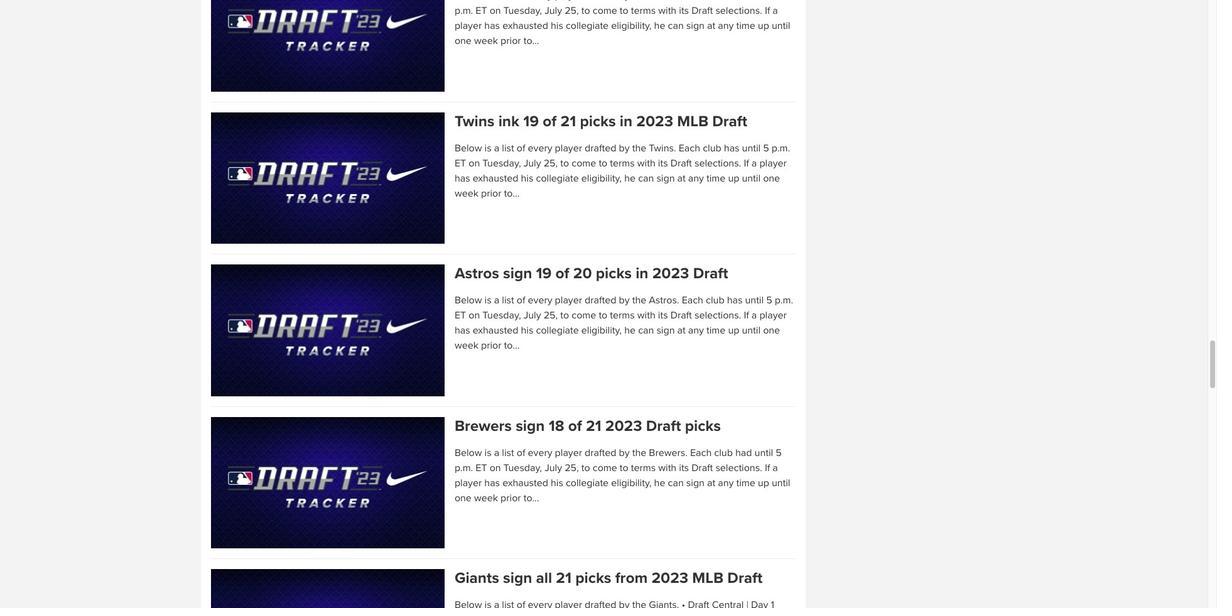 Task type: describe. For each thing, give the bounding box(es) containing it.
can for twins ink 19 of 21 picks in 2023 mlb draft
[[638, 172, 654, 185]]

week inside "below is a list of every player drafted by the athletics. each club had until 5 p.m. et on tuesday, july 25, to come to terms with its draft selections. if a player has exhausted his collegiate eligibility, he can sign at any time up until one week prior to..."
[[474, 35, 498, 47]]

collegiate for twins
[[536, 172, 579, 185]]

prior for astros
[[481, 340, 502, 352]]

exhausted for astros
[[473, 324, 519, 337]]

picks inside brewers sign 18 of 21 2023 draft picks link
[[685, 417, 721, 435]]

is for brewers
[[485, 447, 492, 459]]

drafted for astros
[[585, 294, 617, 307]]

with for twins ink 19 of 21 picks in 2023 mlb draft
[[638, 157, 656, 170]]

below is a list of every player drafted by the twins. each club has until 5 p.m. et on tuesday, july 25, to come to terms with its draft selections. if a player has exhausted his collegiate eligibility, he can sign at any time up until one week prior to...
[[455, 142, 791, 200]]

any for astros sign 19 of 20 picks in 2023 draft
[[689, 324, 704, 337]]

each for astros sign 19 of 20 picks in 2023 draft
[[682, 294, 704, 307]]

any for twins ink 19 of 21 picks in 2023 mlb draft
[[689, 172, 704, 185]]

can inside "below is a list of every player drafted by the athletics. each club had until 5 p.m. et on tuesday, july 25, to come to terms with its draft selections. if a player has exhausted his collegiate eligibility, he can sign at any time up until one week prior to..."
[[668, 20, 684, 32]]

sign inside below is a list of every player drafted by the astros. each club has until 5 p.m. et on tuesday, july 25, to come to terms with its draft selections. if a player has exhausted his collegiate eligibility, he can sign at any time up until one week prior to...
[[657, 324, 675, 337]]

up for twins ink 19 of 21 picks in 2023 mlb draft
[[729, 172, 740, 185]]

athletics.
[[649, 0, 689, 2]]

collegiate for brewers
[[566, 477, 609, 489]]

below is a list of every player drafted by the athletics. each club had until 5 p.m. et on tuesday, july 25, to come to terms with its draft selections. if a player has exhausted his collegiate eligibility, he can sign at any time up until one week prior to...
[[455, 0, 791, 47]]

club for astros sign 19 of 20 picks in 2023 draft
[[706, 294, 725, 307]]

draft inside below is a list of every player drafted by the astros. each club has until 5 p.m. et on tuesday, july 25, to come to terms with its draft selections. if a player has exhausted his collegiate eligibility, he can sign at any time up until one week prior to...
[[671, 309, 692, 322]]

2023 up twins.
[[637, 112, 674, 130]]

sign inside "below is a list of every player drafted by the athletics. each club had until 5 p.m. et on tuesday, july 25, to come to terms with its draft selections. if a player has exhausted his collegiate eligibility, he can sign at any time up until one week prior to..."
[[687, 20, 705, 32]]

club inside "below is a list of every player drafted by the athletics. each club had until 5 p.m. et on tuesday, july 25, to come to terms with its draft selections. if a player has exhausted his collegiate eligibility, he can sign at any time up until one week prior to..."
[[716, 0, 735, 2]]

with for astros sign 19 of 20 picks in 2023 draft
[[638, 309, 656, 322]]

drafted inside "below is a list of every player drafted by the athletics. each club had until 5 p.m. et on tuesday, july 25, to come to terms with its draft selections. if a player has exhausted his collegiate eligibility, he can sign at any time up until one week prior to..."
[[585, 0, 617, 2]]

list inside "below is a list of every player drafted by the athletics. each club had until 5 p.m. et on tuesday, july 25, to come to terms with its draft selections. if a player has exhausted his collegiate eligibility, he can sign at any time up until one week prior to..."
[[502, 0, 514, 2]]

25, for twins
[[544, 157, 558, 170]]

selections. inside "below is a list of every player drafted by the athletics. each club had until 5 p.m. et on tuesday, july 25, to come to terms with its draft selections. if a player has exhausted his collegiate eligibility, he can sign at any time up until one week prior to..."
[[716, 5, 763, 17]]

5 inside "below is a list of every player drafted by the athletics. each club had until 5 p.m. et on tuesday, july 25, to come to terms with its draft selections. if a player has exhausted his collegiate eligibility, he can sign at any time up until one week prior to..."
[[778, 0, 784, 2]]

to... inside "below is a list of every player drafted by the athletics. each club had until 5 p.m. et on tuesday, july 25, to come to terms with its draft selections. if a player has exhausted his collegiate eligibility, he can sign at any time up until one week prior to..."
[[524, 35, 539, 47]]

at for astros sign 19 of 20 picks in 2023 draft
[[678, 324, 686, 337]]

sign inside below is a list of every player drafted by the twins. each club has until 5 p.m. et on tuesday, july 25, to come to terms with its draft selections. if a player has exhausted his collegiate eligibility, he can sign at any time up until one week prior to...
[[657, 172, 675, 185]]

et for brewers
[[476, 462, 487, 474]]

of inside "below is a list of every player drafted by the athletics. each club had until 5 p.m. et on tuesday, july 25, to come to terms with its draft selections. if a player has exhausted his collegiate eligibility, he can sign at any time up until one week prior to..."
[[517, 0, 526, 2]]

eligibility, for astros
[[582, 324, 622, 337]]

if for astros sign 19 of 20 picks in 2023 draft
[[744, 309, 749, 322]]

up inside "below is a list of every player drafted by the athletics. each club had until 5 p.m. et on tuesday, july 25, to come to terms with its draft selections. if a player has exhausted his collegiate eligibility, he can sign at any time up until one week prior to..."
[[758, 20, 770, 32]]

any inside "below is a list of every player drafted by the athletics. each club had until 5 p.m. et on tuesday, july 25, to come to terms with its draft selections. if a player has exhausted his collegiate eligibility, he can sign at any time up until one week prior to..."
[[718, 20, 734, 32]]

all
[[536, 569, 552, 588]]

by inside "below is a list of every player drafted by the athletics. each club had until 5 p.m. et on tuesday, july 25, to come to terms with its draft selections. if a player has exhausted his collegiate eligibility, he can sign at any time up until one week prior to..."
[[619, 0, 630, 2]]

list for astros
[[502, 294, 514, 307]]

giants
[[455, 569, 499, 588]]

come inside "below is a list of every player drafted by the athletics. each club had until 5 p.m. et on tuesday, july 25, to come to terms with its draft selections. if a player has exhausted his collegiate eligibility, he can sign at any time up until one week prior to..."
[[593, 5, 618, 17]]

sign inside astros sign 19 of 20 picks in 2023 draft link
[[503, 265, 532, 283]]

prior for brewers
[[501, 492, 521, 504]]

the for twins ink 19 of 21 picks in 2023 mlb draft
[[633, 142, 647, 155]]

has for below is a list of every player drafted by the astros. each club has until 5 p.m. et on tuesday, july 25, to come to terms with its draft selections. if a player has exhausted his collegiate eligibility, he can sign at any time up until one week prior to...
[[455, 324, 470, 337]]

collegiate for astros
[[536, 324, 579, 337]]

had for below is a list of every player drafted by the brewers. each club had until 5 p.m. et on tuesday, july 25, to come to terms with its draft selections. if a player has exhausted his collegiate eligibility, he can sign at any time up until one week prior to...
[[736, 447, 752, 459]]

of inside below is a list of every player drafted by the astros. each club has until 5 p.m. et on tuesday, july 25, to come to terms with its draft selections. if a player has exhausted his collegiate eligibility, he can sign at any time up until one week prior to...
[[517, 294, 526, 307]]

is for astros
[[485, 294, 492, 307]]

week for brewers
[[474, 492, 498, 504]]

with for brewers sign 18 of 21 2023 draft picks
[[659, 462, 677, 474]]

the inside "below is a list of every player drafted by the athletics. each club had until 5 p.m. et on tuesday, july 25, to come to terms with its draft selections. if a player has exhausted his collegiate eligibility, he can sign at any time up until one week prior to..."
[[633, 0, 647, 2]]

exhausted for twins
[[473, 172, 519, 185]]

at for twins ink 19 of 21 picks in 2023 mlb draft
[[678, 172, 686, 185]]

exhausted for brewers
[[503, 477, 548, 489]]

come for astros
[[572, 309, 596, 322]]

below is a list of every player drafted by the brewers. each club had until 5 p.m. et on tuesday, july 25, to come to terms with its draft selections. if a player has exhausted his collegiate eligibility, he can sign at any time up until one week prior to...
[[455, 447, 791, 504]]

5 for astros sign 19 of 20 picks in 2023 draft
[[767, 294, 773, 307]]

to... for brewers
[[524, 492, 539, 504]]

eligibility, for twins
[[582, 172, 622, 185]]

week for astros
[[455, 340, 479, 352]]

below is a list of every player drafted by the astros. each club has until 5 p.m. et on tuesday, july 25, to come to terms with its draft selections. if a player has exhausted his collegiate eligibility, he can sign at any time up until one week prior to...
[[455, 294, 794, 352]]

one for twins ink 19 of 21 picks in 2023 mlb draft
[[764, 172, 780, 185]]

picks inside astros sign 19 of 20 picks in 2023 draft link
[[596, 265, 632, 283]]

each for brewers sign 18 of 21 2023 draft picks
[[691, 447, 712, 459]]

in for 21
[[620, 112, 633, 130]]

the for astros sign 19 of 20 picks in 2023 draft
[[633, 294, 647, 307]]

below for twins ink 19 of 21 picks in 2023 mlb draft
[[455, 142, 482, 155]]

from
[[616, 569, 648, 588]]

25, inside "below is a list of every player drafted by the athletics. each club had until 5 p.m. et on tuesday, july 25, to come to terms with its draft selections. if a player has exhausted his collegiate eligibility, he can sign at any time up until one week prior to..."
[[565, 5, 579, 17]]

prior for twins
[[481, 187, 502, 200]]

list for brewers
[[502, 447, 514, 459]]

p.m. inside "below is a list of every player drafted by the athletics. each club had until 5 p.m. et on tuesday, july 25, to come to terms with its draft selections. if a player has exhausted his collegiate eligibility, he can sign at any time up until one week prior to..."
[[455, 5, 473, 17]]

every for twins
[[528, 142, 553, 155]]

giants sign all 21 picks from 2023 mlb draft link
[[455, 569, 796, 588]]

july for brewers
[[545, 462, 562, 474]]

drafted for brewers
[[585, 447, 617, 459]]

2023 up astros.
[[653, 265, 690, 283]]

its for twins ink 19 of 21 picks in 2023 mlb draft
[[658, 157, 668, 170]]

had for below is a list of every player drafted by the athletics. each club had until 5 p.m. et on tuesday, july 25, to come to terms with its draft selections. if a player has exhausted his collegiate eligibility, he can sign at any time up until one week prior to...
[[737, 0, 754, 2]]

2 vertical spatial 21
[[556, 569, 572, 588]]

exhausted inside "below is a list of every player drafted by the athletics. each club had until 5 p.m. et on tuesday, july 25, to come to terms with its draft selections. if a player has exhausted his collegiate eligibility, he can sign at any time up until one week prior to..."
[[503, 20, 548, 32]]

brewers.
[[649, 447, 688, 459]]

below inside "below is a list of every player drafted by the athletics. each club had until 5 p.m. et on tuesday, july 25, to come to terms with its draft selections. if a player has exhausted his collegiate eligibility, he can sign at any time up until one week prior to..."
[[455, 0, 482, 2]]

july inside "below is a list of every player drafted by the athletics. each club had until 5 p.m. et on tuesday, july 25, to come to terms with its draft selections. if a player has exhausted his collegiate eligibility, he can sign at any time up until one week prior to..."
[[545, 5, 562, 17]]

if inside "below is a list of every player drafted by the athletics. each club had until 5 p.m. et on tuesday, july 25, to come to terms with its draft selections. if a player has exhausted his collegiate eligibility, he can sign at any time up until one week prior to..."
[[765, 5, 771, 17]]

his inside "below is a list of every player drafted by the athletics. each club had until 5 p.m. et on tuesday, july 25, to come to terms with its draft selections. if a player has exhausted his collegiate eligibility, he can sign at any time up until one week prior to..."
[[551, 20, 564, 32]]

time for astros sign 19 of 20 picks in 2023 draft
[[707, 324, 726, 337]]

list for twins
[[502, 142, 514, 155]]

if for twins ink 19 of 21 picks in 2023 mlb draft
[[744, 157, 749, 170]]

its for brewers sign 18 of 21 2023 draft picks
[[679, 462, 689, 474]]

time inside "below is a list of every player drafted by the athletics. each club had until 5 p.m. et on tuesday, july 25, to come to terms with its draft selections. if a player has exhausted his collegiate eligibility, he can sign at any time up until one week prior to..."
[[737, 20, 756, 32]]

25, for brewers
[[565, 462, 579, 474]]

5 for twins ink 19 of 21 picks in 2023 mlb draft
[[764, 142, 770, 155]]

eligibility, for brewers
[[612, 477, 652, 489]]

can for astros sign 19 of 20 picks in 2023 draft
[[638, 324, 654, 337]]

july for astros
[[524, 309, 541, 322]]

tuesday, for astros
[[483, 309, 521, 322]]

19 for sign
[[536, 265, 552, 283]]

the for brewers sign 18 of 21 2023 draft picks
[[633, 447, 647, 459]]

its for astros sign 19 of 20 picks in 2023 draft
[[658, 309, 668, 322]]

giants sign all 21 picks from 2023 mlb draft
[[455, 569, 763, 588]]

at for brewers sign 18 of 21 2023 draft picks
[[708, 477, 716, 489]]

on inside "below is a list of every player drafted by the athletics. each club had until 5 p.m. et on tuesday, july 25, to come to terms with its draft selections. if a player has exhausted his collegiate eligibility, he can sign at any time up until one week prior to..."
[[490, 5, 501, 17]]

is for twins
[[485, 142, 492, 155]]

0 vertical spatial mlb
[[678, 112, 709, 130]]

each inside "below is a list of every player drafted by the athletics. each club had until 5 p.m. et on tuesday, july 25, to come to terms with its draft selections. if a player has exhausted his collegiate eligibility, he can sign at any time up until one week prior to..."
[[692, 0, 714, 2]]

et inside "below is a list of every player drafted by the athletics. each club had until 5 p.m. et on tuesday, july 25, to come to terms with its draft selections. if a player has exhausted his collegiate eligibility, he can sign at any time up until one week prior to..."
[[476, 5, 487, 17]]

picks inside 'giants sign all 21 picks from 2023 mlb draft' link
[[576, 569, 612, 588]]

on for astros
[[469, 309, 480, 322]]

every inside "below is a list of every player drafted by the athletics. each club had until 5 p.m. et on tuesday, july 25, to come to terms with its draft selections. if a player has exhausted his collegiate eligibility, he can sign at any time up until one week prior to..."
[[528, 0, 553, 2]]

astros
[[455, 265, 499, 283]]

to... for twins
[[504, 187, 520, 200]]

astros sign 19 of 20 picks in 2023 draft
[[455, 265, 729, 283]]

5 for brewers sign 18 of 21 2023 draft picks
[[776, 447, 782, 459]]

his for twins
[[521, 172, 534, 185]]

sign inside brewers sign 18 of 21 2023 draft picks link
[[516, 417, 545, 435]]

terms for astros sign 19 of 20 picks in 2023 draft
[[610, 309, 635, 322]]

p.m. for twins ink 19 of 21 picks in 2023 mlb draft
[[772, 142, 791, 155]]

to... for astros
[[504, 340, 520, 352]]

up for brewers sign 18 of 21 2023 draft picks
[[758, 477, 770, 489]]



Task type: vqa. For each thing, say whether or not it's contained in the screenshot.
RIPPLE at the left bottom of page
no



Task type: locate. For each thing, give the bounding box(es) containing it.
0 horizontal spatial in
[[620, 112, 633, 130]]

brewers sign 18 of 21 2023 draft picks link
[[455, 417, 796, 435]]

its
[[679, 5, 689, 17], [658, 157, 668, 170], [658, 309, 668, 322], [679, 462, 689, 474]]

with down brewers.
[[659, 462, 677, 474]]

1 vertical spatial in
[[636, 265, 649, 283]]

come
[[593, 5, 618, 17], [572, 157, 596, 170], [572, 309, 596, 322], [593, 462, 618, 474]]

his inside below is a list of every player drafted by the astros. each club has until 5 p.m. et on tuesday, july 25, to come to terms with its draft selections. if a player has exhausted his collegiate eligibility, he can sign at any time up until one week prior to...
[[521, 324, 534, 337]]

sign inside below is a list of every player drafted by the brewers. each club had until 5 p.m. et on tuesday, july 25, to come to terms with its draft selections. if a player has exhausted his collegiate eligibility, he can sign at any time up until one week prior to...
[[687, 477, 705, 489]]

has
[[485, 20, 500, 32], [724, 142, 740, 155], [455, 172, 470, 185], [727, 294, 743, 307], [455, 324, 470, 337], [485, 477, 500, 489]]

he for astros sign 19 of 20 picks in 2023 draft
[[625, 324, 636, 337]]

tuesday, inside below is a list of every player drafted by the astros. each club has until 5 p.m. et on tuesday, july 25, to come to terms with its draft selections. if a player has exhausted his collegiate eligibility, he can sign at any time up until one week prior to...
[[483, 309, 521, 322]]

tuesday, inside "below is a list of every player drafted by the athletics. each club had until 5 p.m. et on tuesday, july 25, to come to terms with its draft selections. if a player has exhausted his collegiate eligibility, he can sign at any time up until one week prior to..."
[[504, 5, 542, 17]]

the left 'athletics.'
[[633, 0, 647, 2]]

each right astros.
[[682, 294, 704, 307]]

selections. for astros sign 19 of 20 picks in 2023 draft
[[695, 309, 742, 322]]

1 every from the top
[[528, 0, 553, 2]]

week inside below is a list of every player drafted by the astros. each club has until 5 p.m. et on tuesday, july 25, to come to terms with its draft selections. if a player has exhausted his collegiate eligibility, he can sign at any time up until one week prior to...
[[455, 340, 479, 352]]

sign inside 'giants sign all 21 picks from 2023 mlb draft' link
[[503, 569, 532, 588]]

brewers
[[455, 417, 512, 435]]

tuesday,
[[504, 5, 542, 17], [483, 157, 521, 170], [483, 309, 521, 322], [504, 462, 542, 474]]

terms for brewers sign 18 of 21 2023 draft picks
[[631, 462, 656, 474]]

prior
[[501, 35, 521, 47], [481, 187, 502, 200], [481, 340, 502, 352], [501, 492, 521, 504]]

player
[[555, 0, 582, 2], [455, 20, 482, 32], [555, 142, 582, 155], [760, 157, 787, 170], [555, 294, 582, 307], [760, 309, 787, 322], [555, 447, 582, 459], [455, 477, 482, 489]]

selections. for twins ink 19 of 21 picks in 2023 mlb draft
[[695, 157, 742, 170]]

eligibility, down brewers.
[[612, 477, 652, 489]]

4 the from the top
[[633, 447, 647, 459]]

drafted inside below is a list of every player drafted by the astros. each club has until 5 p.m. et on tuesday, july 25, to come to terms with its draft selections. if a player has exhausted his collegiate eligibility, he can sign at any time up until one week prior to...
[[585, 294, 617, 307]]

he down 'athletics.'
[[655, 20, 666, 32]]

exhausted inside below is a list of every player drafted by the twins. each club has until 5 p.m. et on tuesday, july 25, to come to terms with its draft selections. if a player has exhausted his collegiate eligibility, he can sign at any time up until one week prior to...
[[473, 172, 519, 185]]

collegiate
[[566, 20, 609, 32], [536, 172, 579, 185], [536, 324, 579, 337], [566, 477, 609, 489]]

on inside below is a list of every player drafted by the brewers. each club had until 5 p.m. et on tuesday, july 25, to come to terms with its draft selections. if a player has exhausted his collegiate eligibility, he can sign at any time up until one week prior to...
[[490, 462, 501, 474]]

below inside below is a list of every player drafted by the astros. each club has until 5 p.m. et on tuesday, july 25, to come to terms with its draft selections. if a player has exhausted his collegiate eligibility, he can sign at any time up until one week prior to...
[[455, 294, 482, 307]]

with down 'athletics.'
[[659, 5, 677, 17]]

at inside below is a list of every player drafted by the twins. each club has until 5 p.m. et on tuesday, july 25, to come to terms with its draft selections. if a player has exhausted his collegiate eligibility, he can sign at any time up until one week prior to...
[[678, 172, 686, 185]]

1 vertical spatial mlb
[[693, 569, 724, 588]]

is
[[485, 0, 492, 2], [485, 142, 492, 155], [485, 294, 492, 307], [485, 447, 492, 459]]

4 list from the top
[[502, 447, 514, 459]]

tuesday, for twins
[[483, 157, 521, 170]]

has for below is a list of every player drafted by the athletics. each club had until 5 p.m. et on tuesday, july 25, to come to terms with its draft selections. if a player has exhausted his collegiate eligibility, he can sign at any time up until one week prior to...
[[485, 20, 500, 32]]

drafted inside below is a list of every player drafted by the brewers. each club had until 5 p.m. et on tuesday, july 25, to come to terms with its draft selections. if a player has exhausted his collegiate eligibility, he can sign at any time up until one week prior to...
[[585, 447, 617, 459]]

picks right the 20
[[596, 265, 632, 283]]

2 is from the top
[[485, 142, 492, 155]]

his
[[551, 20, 564, 32], [521, 172, 534, 185], [521, 324, 534, 337], [551, 477, 564, 489]]

by for brewers sign 18 of 21 2023 draft picks
[[619, 447, 630, 459]]

had inside below is a list of every player drafted by the brewers. each club had until 5 p.m. et on tuesday, july 25, to come to terms with its draft selections. if a player has exhausted his collegiate eligibility, he can sign at any time up until one week prior to...
[[736, 447, 752, 459]]

by left 'athletics.'
[[619, 0, 630, 2]]

the left brewers.
[[633, 447, 647, 459]]

3 below from the top
[[455, 294, 482, 307]]

his for astros
[[521, 324, 534, 337]]

by inside below is a list of every player drafted by the twins. each club has until 5 p.m. et on tuesday, july 25, to come to terms with its draft selections. if a player has exhausted his collegiate eligibility, he can sign at any time up until one week prior to...
[[619, 142, 630, 155]]

19 for ink
[[524, 112, 539, 130]]

sign down astros.
[[657, 324, 675, 337]]

week inside below is a list of every player drafted by the twins. each club has until 5 p.m. et on tuesday, july 25, to come to terms with its draft selections. if a player has exhausted his collegiate eligibility, he can sign at any time up until one week prior to...
[[455, 187, 479, 200]]

exhausted inside below is a list of every player drafted by the brewers. each club had until 5 p.m. et on tuesday, july 25, to come to terms with its draft selections. if a player has exhausted his collegiate eligibility, he can sign at any time up until one week prior to...
[[503, 477, 548, 489]]

can down twins.
[[638, 172, 654, 185]]

july for twins
[[524, 157, 541, 170]]

3 is from the top
[[485, 294, 492, 307]]

25, inside below is a list of every player drafted by the twins. each club has until 5 p.m. et on tuesday, july 25, to come to terms with its draft selections. if a player has exhausted his collegiate eligibility, he can sign at any time up until one week prior to...
[[544, 157, 558, 170]]

club inside below is a list of every player drafted by the twins. each club has until 5 p.m. et on tuesday, july 25, to come to terms with its draft selections. if a player has exhausted his collegiate eligibility, he can sign at any time up until one week prior to...
[[703, 142, 722, 155]]

et inside below is a list of every player drafted by the twins. each club has until 5 p.m. et on tuesday, july 25, to come to terms with its draft selections. if a player has exhausted his collegiate eligibility, he can sign at any time up until one week prior to...
[[455, 157, 466, 170]]

2023 right from
[[652, 569, 689, 588]]

2 by from the top
[[619, 142, 630, 155]]

terms
[[631, 5, 656, 17], [610, 157, 635, 170], [610, 309, 635, 322], [631, 462, 656, 474]]

1 list from the top
[[502, 0, 514, 2]]

has for below is a list of every player drafted by the brewers. each club had until 5 p.m. et on tuesday, july 25, to come to terms with its draft selections. if a player has exhausted his collegiate eligibility, he can sign at any time up until one week prior to...
[[485, 477, 500, 489]]

list
[[502, 0, 514, 2], [502, 142, 514, 155], [502, 294, 514, 307], [502, 447, 514, 459]]

with inside "below is a list of every player drafted by the athletics. each club had until 5 p.m. et on tuesday, july 25, to come to terms with its draft selections. if a player has exhausted his collegiate eligibility, he can sign at any time up until one week prior to..."
[[659, 5, 677, 17]]

2023
[[637, 112, 674, 130], [653, 265, 690, 283], [606, 417, 643, 435], [652, 569, 689, 588]]

until
[[756, 0, 775, 2], [772, 20, 791, 32], [742, 142, 761, 155], [742, 172, 761, 185], [746, 294, 764, 307], [742, 324, 761, 337], [755, 447, 774, 459], [772, 477, 791, 489]]

3 every from the top
[[528, 294, 553, 307]]

draft
[[692, 5, 713, 17], [713, 112, 748, 130], [671, 157, 692, 170], [694, 265, 729, 283], [671, 309, 692, 322], [646, 417, 681, 435], [692, 462, 713, 474], [728, 569, 763, 588]]

the inside below is a list of every player drafted by the twins. each club has until 5 p.m. et on tuesday, july 25, to come to terms with its draft selections. if a player has exhausted his collegiate eligibility, he can sign at any time up until one week prior to...
[[633, 142, 647, 155]]

can for brewers sign 18 of 21 2023 draft picks
[[668, 477, 684, 489]]

with down twins.
[[638, 157, 656, 170]]

terms inside below is a list of every player drafted by the astros. each club has until 5 p.m. et on tuesday, july 25, to come to terms with its draft selections. if a player has exhausted his collegiate eligibility, he can sign at any time up until one week prior to...
[[610, 309, 635, 322]]

july
[[545, 5, 562, 17], [524, 157, 541, 170], [524, 309, 541, 322], [545, 462, 562, 474]]

picks left from
[[576, 569, 612, 588]]

its inside "below is a list of every player drafted by the athletics. each club had until 5 p.m. et on tuesday, july 25, to come to terms with its draft selections. if a player has exhausted his collegiate eligibility, he can sign at any time up until one week prior to..."
[[679, 5, 689, 17]]

25, for astros
[[544, 309, 558, 322]]

if inside below is a list of every player drafted by the twins. each club has until 5 p.m. et on tuesday, july 25, to come to terms with its draft selections. if a player has exhausted his collegiate eligibility, he can sign at any time up until one week prior to...
[[744, 157, 749, 170]]

p.m. for brewers sign 18 of 21 2023 draft picks
[[455, 462, 473, 474]]

time inside below is a list of every player drafted by the brewers. each club had until 5 p.m. et on tuesday, july 25, to come to terms with its draft selections. if a player has exhausted his collegiate eligibility, he can sign at any time up until one week prior to...
[[737, 477, 756, 489]]

list inside below is a list of every player drafted by the twins. each club has until 5 p.m. et on tuesday, july 25, to come to terms with its draft selections. if a player has exhausted his collegiate eligibility, he can sign at any time up until one week prior to...
[[502, 142, 514, 155]]

5
[[778, 0, 784, 2], [764, 142, 770, 155], [767, 294, 773, 307], [776, 447, 782, 459]]

come inside below is a list of every player drafted by the astros. each club has until 5 p.m. et on tuesday, july 25, to come to terms with its draft selections. if a player has exhausted his collegiate eligibility, he can sign at any time up until one week prior to...
[[572, 309, 596, 322]]

2 drafted from the top
[[585, 142, 617, 155]]

selections. inside below is a list of every player drafted by the twins. each club has until 5 p.m. et on tuesday, july 25, to come to terms with its draft selections. if a player has exhausted his collegiate eligibility, he can sign at any time up until one week prior to...
[[695, 157, 742, 170]]

19 right ink
[[524, 112, 539, 130]]

on
[[490, 5, 501, 17], [469, 157, 480, 170], [469, 309, 480, 322], [490, 462, 501, 474]]

selections. inside below is a list of every player drafted by the astros. each club has until 5 p.m. et on tuesday, july 25, to come to terms with its draft selections. if a player has exhausted his collegiate eligibility, he can sign at any time up until one week prior to...
[[695, 309, 742, 322]]

he inside "below is a list of every player drafted by the athletics. each club had until 5 p.m. et on tuesday, july 25, to come to terms with its draft selections. if a player has exhausted his collegiate eligibility, he can sign at any time up until one week prior to..."
[[655, 20, 666, 32]]

21 right ink
[[561, 112, 576, 130]]

come for brewers
[[593, 462, 618, 474]]

sign down twins.
[[657, 172, 675, 185]]

3 list from the top
[[502, 294, 514, 307]]

club right brewers.
[[715, 447, 733, 459]]

terms inside below is a list of every player drafted by the twins. each club has until 5 p.m. et on tuesday, july 25, to come to terms with its draft selections. if a player has exhausted his collegiate eligibility, he can sign at any time up until one week prior to...
[[610, 157, 635, 170]]

with down astros.
[[638, 309, 656, 322]]

eligibility, inside below is a list of every player drafted by the astros. each club has until 5 p.m. et on tuesday, july 25, to come to terms with its draft selections. if a player has exhausted his collegiate eligibility, he can sign at any time up until one week prior to...
[[582, 324, 622, 337]]

at
[[708, 20, 716, 32], [678, 172, 686, 185], [678, 324, 686, 337], [708, 477, 716, 489]]

eligibility, down astros sign 19 of 20 picks in 2023 draft
[[582, 324, 622, 337]]

by for twins ink 19 of 21 picks in 2023 mlb draft
[[619, 142, 630, 155]]

each right twins.
[[679, 142, 701, 155]]

to... inside below is a list of every player drafted by the brewers. each club had until 5 p.m. et on tuesday, july 25, to come to terms with its draft selections. if a player has exhausted his collegiate eligibility, he can sign at any time up until one week prior to...
[[524, 492, 539, 504]]

below inside below is a list of every player drafted by the brewers. each club had until 5 p.m. et on tuesday, july 25, to come to terms with its draft selections. if a player has exhausted his collegiate eligibility, he can sign at any time up until one week prior to...
[[455, 447, 482, 459]]

he down brewers.
[[655, 477, 666, 489]]

21
[[561, 112, 576, 130], [586, 417, 602, 435], [556, 569, 572, 588]]

1 drafted from the top
[[585, 0, 617, 2]]

et for astros
[[455, 309, 466, 322]]

any
[[718, 20, 734, 32], [689, 172, 704, 185], [689, 324, 704, 337], [718, 477, 734, 489]]

at inside "below is a list of every player drafted by the athletics. each club had until 5 p.m. et on tuesday, july 25, to come to terms with its draft selections. if a player has exhausted his collegiate eligibility, he can sign at any time up until one week prior to..."
[[708, 20, 716, 32]]

2 the from the top
[[633, 142, 647, 155]]

a
[[494, 0, 500, 2], [773, 5, 778, 17], [494, 142, 500, 155], [752, 157, 757, 170], [494, 294, 500, 307], [752, 309, 757, 322], [494, 447, 500, 459], [773, 462, 778, 474]]

draft inside below is a list of every player drafted by the brewers. each club had until 5 p.m. et on tuesday, july 25, to come to terms with its draft selections. if a player has exhausted his collegiate eligibility, he can sign at any time up until one week prior to...
[[692, 462, 713, 474]]

21 for picks
[[561, 112, 576, 130]]

19
[[524, 112, 539, 130], [536, 265, 552, 283]]

selections. inside below is a list of every player drafted by the brewers. each club had until 5 p.m. et on tuesday, july 25, to come to terms with its draft selections. if a player has exhausted his collegiate eligibility, he can sign at any time up until one week prior to...
[[716, 462, 763, 474]]

twins ink 19 of 21 picks in 2023 mlb draft
[[455, 112, 748, 130]]

up inside below is a list of every player drafted by the astros. each club has until 5 p.m. et on tuesday, july 25, to come to terms with its draft selections. if a player has exhausted his collegiate eligibility, he can sign at any time up until one week prior to...
[[729, 324, 740, 337]]

by inside below is a list of every player drafted by the astros. each club has until 5 p.m. et on tuesday, july 25, to come to terms with its draft selections. if a player has exhausted his collegiate eligibility, he can sign at any time up until one week prior to...
[[619, 294, 630, 307]]

collegiate inside below is a list of every player drafted by the brewers. each club had until 5 p.m. et on tuesday, july 25, to come to terms with its draft selections. if a player has exhausted his collegiate eligibility, he can sign at any time up until one week prior to...
[[566, 477, 609, 489]]

collegiate inside "below is a list of every player drafted by the athletics. each club had until 5 p.m. et on tuesday, july 25, to come to terms with its draft selections. if a player has exhausted his collegiate eligibility, he can sign at any time up until one week prior to..."
[[566, 20, 609, 32]]

twins
[[455, 112, 495, 130]]

has for below is a list of every player drafted by the twins. each club has until 5 p.m. et on tuesday, july 25, to come to terms with its draft selections. if a player has exhausted his collegiate eligibility, he can sign at any time up until one week prior to...
[[455, 172, 470, 185]]

its down astros.
[[658, 309, 668, 322]]

exhausted
[[503, 20, 548, 32], [473, 172, 519, 185], [473, 324, 519, 337], [503, 477, 548, 489]]

any inside below is a list of every player drafted by the twins. each club has until 5 p.m. et on tuesday, july 25, to come to terms with its draft selections. if a player has exhausted his collegiate eligibility, he can sign at any time up until one week prior to...
[[689, 172, 704, 185]]

week for twins
[[455, 187, 479, 200]]

he inside below is a list of every player drafted by the twins. each club has until 5 p.m. et on tuesday, july 25, to come to terms with its draft selections. if a player has exhausted his collegiate eligibility, he can sign at any time up until one week prior to...
[[625, 172, 636, 185]]

sign
[[687, 20, 705, 32], [657, 172, 675, 185], [503, 265, 532, 283], [657, 324, 675, 337], [516, 417, 545, 435], [687, 477, 705, 489], [503, 569, 532, 588]]

astros sign 19 of 20 picks in 2023 draft link
[[455, 265, 796, 283]]

july inside below is a list of every player drafted by the twins. each club has until 5 p.m. et on tuesday, july 25, to come to terms with its draft selections. if a player has exhausted his collegiate eligibility, he can sign at any time up until one week prior to...
[[524, 157, 541, 170]]

any for brewers sign 18 of 21 2023 draft picks
[[718, 477, 734, 489]]

1 vertical spatial 21
[[586, 417, 602, 435]]

to... inside below is a list of every player drafted by the twins. each club has until 5 p.m. et on tuesday, july 25, to come to terms with its draft selections. if a player has exhausted his collegiate eligibility, he can sign at any time up until one week prior to...
[[504, 187, 520, 200]]

draft inside below is a list of every player drafted by the twins. each club has until 5 p.m. et on tuesday, july 25, to come to terms with its draft selections. if a player has exhausted his collegiate eligibility, he can sign at any time up until one week prior to...
[[671, 157, 692, 170]]

tuesday, for brewers
[[504, 462, 542, 474]]

club inside below is a list of every player drafted by the astros. each club has until 5 p.m. et on tuesday, july 25, to come to terms with its draft selections. if a player has exhausted his collegiate eligibility, he can sign at any time up until one week prior to...
[[706, 294, 725, 307]]

time for twins ink 19 of 21 picks in 2023 mlb draft
[[707, 172, 726, 185]]

p.m. inside below is a list of every player drafted by the twins. each club has until 5 p.m. et on tuesday, july 25, to come to terms with its draft selections. if a player has exhausted his collegiate eligibility, he can sign at any time up until one week prior to...
[[772, 142, 791, 155]]

0 vertical spatial had
[[737, 0, 754, 2]]

had
[[737, 0, 754, 2], [736, 447, 752, 459]]

terms down astros sign 19 of 20 picks in 2023 draft link
[[610, 309, 635, 322]]

club right 'athletics.'
[[716, 0, 735, 2]]

by down brewers sign 18 of 21 2023 draft picks link
[[619, 447, 630, 459]]

can down brewers.
[[668, 477, 684, 489]]

picks
[[580, 112, 616, 130], [596, 265, 632, 283], [685, 417, 721, 435], [576, 569, 612, 588]]

ink
[[499, 112, 520, 130]]

of inside below is a list of every player drafted by the twins. each club has until 5 p.m. et on tuesday, july 25, to come to terms with its draft selections. if a player has exhausted his collegiate eligibility, he can sign at any time up until one week prior to...
[[517, 142, 526, 155]]

to
[[582, 5, 590, 17], [620, 5, 629, 17], [561, 157, 569, 170], [599, 157, 608, 170], [561, 309, 569, 322], [599, 309, 608, 322], [582, 462, 590, 474], [620, 462, 629, 474]]

of inside below is a list of every player drafted by the brewers. each club had until 5 p.m. et on tuesday, july 25, to come to terms with its draft selections. if a player has exhausted his collegiate eligibility, he can sign at any time up until one week prior to...
[[517, 447, 526, 459]]

is inside "below is a list of every player drafted by the athletics. each club had until 5 p.m. et on tuesday, july 25, to come to terms with its draft selections. if a player has exhausted his collegiate eligibility, he can sign at any time up until one week prior to..."
[[485, 0, 492, 2]]

to...
[[524, 35, 539, 47], [504, 187, 520, 200], [504, 340, 520, 352], [524, 492, 539, 504]]

in up below is a list of every player drafted by the astros. each club has until 5 p.m. et on tuesday, july 25, to come to terms with its draft selections. if a player has exhausted his collegiate eligibility, he can sign at any time up until one week prior to...
[[636, 265, 649, 283]]

with inside below is a list of every player drafted by the twins. each club has until 5 p.m. et on tuesday, july 25, to come to terms with its draft selections. if a player has exhausted his collegiate eligibility, he can sign at any time up until one week prior to...
[[638, 157, 656, 170]]

sign left 18
[[516, 417, 545, 435]]

he
[[655, 20, 666, 32], [625, 172, 636, 185], [625, 324, 636, 337], [655, 477, 666, 489]]

the inside below is a list of every player drafted by the astros. each club has until 5 p.m. et on tuesday, july 25, to come to terms with its draft selections. if a player has exhausted his collegiate eligibility, he can sign at any time up until one week prior to...
[[633, 294, 647, 307]]

below for brewers sign 18 of 21 2023 draft picks
[[455, 447, 482, 459]]

come inside below is a list of every player drafted by the brewers. each club had until 5 p.m. et on tuesday, july 25, to come to terms with its draft selections. if a player has exhausted his collegiate eligibility, he can sign at any time up until one week prior to...
[[593, 462, 618, 474]]

one inside below is a list of every player drafted by the astros. each club has until 5 p.m. et on tuesday, july 25, to come to terms with its draft selections. if a player has exhausted his collegiate eligibility, he can sign at any time up until one week prior to...
[[764, 324, 780, 337]]

club right astros.
[[706, 294, 725, 307]]

4 drafted from the top
[[585, 447, 617, 459]]

terms down brewers.
[[631, 462, 656, 474]]

prior inside below is a list of every player drafted by the brewers. each club had until 5 p.m. et on tuesday, july 25, to come to terms with its draft selections. if a player has exhausted his collegiate eligibility, he can sign at any time up until one week prior to...
[[501, 492, 521, 504]]

one for astros sign 19 of 20 picks in 2023 draft
[[764, 324, 780, 337]]

every inside below is a list of every player drafted by the brewers. each club had until 5 p.m. et on tuesday, july 25, to come to terms with its draft selections. if a player has exhausted his collegiate eligibility, he can sign at any time up until one week prior to...
[[528, 447, 553, 459]]

drafted
[[585, 0, 617, 2], [585, 142, 617, 155], [585, 294, 617, 307], [585, 447, 617, 459]]

by down astros sign 19 of 20 picks in 2023 draft link
[[619, 294, 630, 307]]

his for brewers
[[551, 477, 564, 489]]

0 vertical spatial 21
[[561, 112, 576, 130]]

the
[[633, 0, 647, 2], [633, 142, 647, 155], [633, 294, 647, 307], [633, 447, 647, 459]]

picks up below is a list of every player drafted by the twins. each club has until 5 p.m. et on tuesday, july 25, to come to terms with its draft selections. if a player has exhausted his collegiate eligibility, he can sign at any time up until one week prior to...
[[580, 112, 616, 130]]

21 right 18
[[586, 417, 602, 435]]

he for brewers sign 18 of 21 2023 draft picks
[[655, 477, 666, 489]]

1 vertical spatial 19
[[536, 265, 552, 283]]

time inside below is a list of every player drafted by the twins. each club has until 5 p.m. et on tuesday, july 25, to come to terms with its draft selections. if a player has exhausted his collegiate eligibility, he can sign at any time up until one week prior to...
[[707, 172, 726, 185]]

is inside below is a list of every player drafted by the brewers. each club had until 5 p.m. et on tuesday, july 25, to come to terms with its draft selections. if a player has exhausted his collegiate eligibility, he can sign at any time up until one week prior to...
[[485, 447, 492, 459]]

4 is from the top
[[485, 447, 492, 459]]

club
[[716, 0, 735, 2], [703, 142, 722, 155], [706, 294, 725, 307], [715, 447, 733, 459]]

up inside below is a list of every player drafted by the twins. each club has until 5 p.m. et on tuesday, july 25, to come to terms with its draft selections. if a player has exhausted his collegiate eligibility, he can sign at any time up until one week prior to...
[[729, 172, 740, 185]]

picks up brewers.
[[685, 417, 721, 435]]

up inside below is a list of every player drafted by the brewers. each club had until 5 p.m. et on tuesday, july 25, to come to terms with its draft selections. if a player has exhausted his collegiate eligibility, he can sign at any time up until one week prior to...
[[758, 477, 770, 489]]

can inside below is a list of every player drafted by the brewers. each club had until 5 p.m. et on tuesday, july 25, to come to terms with its draft selections. if a player has exhausted his collegiate eligibility, he can sign at any time up until one week prior to...
[[668, 477, 684, 489]]

4 every from the top
[[528, 447, 553, 459]]

by for astros sign 19 of 20 picks in 2023 draft
[[619, 294, 630, 307]]

4 by from the top
[[619, 447, 630, 459]]

of
[[517, 0, 526, 2], [543, 112, 557, 130], [517, 142, 526, 155], [556, 265, 570, 283], [517, 294, 526, 307], [568, 417, 582, 435], [517, 447, 526, 459]]

time for brewers sign 18 of 21 2023 draft picks
[[737, 477, 756, 489]]

draft inside "below is a list of every player drafted by the athletics. each club had until 5 p.m. et on tuesday, july 25, to come to terms with its draft selections. if a player has exhausted his collegiate eligibility, he can sign at any time up until one week prior to..."
[[692, 5, 713, 17]]

et
[[476, 5, 487, 17], [455, 157, 466, 170], [455, 309, 466, 322], [476, 462, 487, 474]]

one
[[455, 35, 472, 47], [764, 172, 780, 185], [764, 324, 780, 337], [455, 492, 472, 504]]

terms inside "below is a list of every player drafted by the athletics. each club had until 5 p.m. et on tuesday, july 25, to come to terms with its draft selections. if a player has exhausted his collegiate eligibility, he can sign at any time up until one week prior to..."
[[631, 5, 656, 17]]

club for twins ink 19 of 21 picks in 2023 mlb draft
[[703, 142, 722, 155]]

eligibility, inside "below is a list of every player drafted by the athletics. each club had until 5 p.m. et on tuesday, july 25, to come to terms with its draft selections. if a player has exhausted his collegiate eligibility, he can sign at any time up until one week prior to..."
[[612, 20, 652, 32]]

he down twins ink 19 of 21 picks in 2023 mlb draft link
[[625, 172, 636, 185]]

2 every from the top
[[528, 142, 553, 155]]

1 vertical spatial had
[[736, 447, 752, 459]]

on for brewers
[[490, 462, 501, 474]]

every
[[528, 0, 553, 2], [528, 142, 553, 155], [528, 294, 553, 307], [528, 447, 553, 459]]

its inside below is a list of every player drafted by the twins. each club has until 5 p.m. et on tuesday, july 25, to come to terms with its draft selections. if a player has exhausted his collegiate eligibility, he can sign at any time up until one week prior to...
[[658, 157, 668, 170]]

25, inside below is a list of every player drafted by the brewers. each club had until 5 p.m. et on tuesday, july 25, to come to terms with its draft selections. if a player has exhausted his collegiate eligibility, he can sign at any time up until one week prior to...
[[565, 462, 579, 474]]

can down astros.
[[638, 324, 654, 337]]

by
[[619, 0, 630, 2], [619, 142, 630, 155], [619, 294, 630, 307], [619, 447, 630, 459]]

in for 20
[[636, 265, 649, 283]]

with
[[659, 5, 677, 17], [638, 157, 656, 170], [638, 309, 656, 322], [659, 462, 677, 474]]

any inside below is a list of every player drafted by the brewers. each club had until 5 p.m. et on tuesday, july 25, to come to terms with its draft selections. if a player has exhausted his collegiate eligibility, he can sign at any time up until one week prior to...
[[718, 477, 734, 489]]

21 right 'all'
[[556, 569, 572, 588]]

2 below from the top
[[455, 142, 482, 155]]

terms down twins ink 19 of 21 picks in 2023 mlb draft link
[[610, 157, 635, 170]]

prior inside "below is a list of every player drafted by the athletics. each club had until 5 p.m. et on tuesday, july 25, to come to terms with its draft selections. if a player has exhausted his collegiate eligibility, he can sign at any time up until one week prior to..."
[[501, 35, 521, 47]]

21 for 2023
[[586, 417, 602, 435]]

terms for twins ink 19 of 21 picks in 2023 mlb draft
[[610, 157, 635, 170]]

selections. for brewers sign 18 of 21 2023 draft picks
[[716, 462, 763, 474]]

one for brewers sign 18 of 21 2023 draft picks
[[455, 492, 472, 504]]

club right twins.
[[703, 142, 722, 155]]

1 horizontal spatial in
[[636, 265, 649, 283]]

he down astros sign 19 of 20 picks in 2023 draft link
[[625, 324, 636, 337]]

had inside "below is a list of every player drafted by the athletics. each club had until 5 p.m. et on tuesday, july 25, to come to terms with its draft selections. if a player has exhausted his collegiate eligibility, he can sign at any time up until one week prior to..."
[[737, 0, 754, 2]]

5 inside below is a list of every player drafted by the astros. each club has until 5 p.m. et on tuesday, july 25, to come to terms with its draft selections. if a player has exhausted his collegiate eligibility, he can sign at any time up until one week prior to...
[[767, 294, 773, 307]]

each for twins ink 19 of 21 picks in 2023 mlb draft
[[679, 142, 701, 155]]

4 below from the top
[[455, 447, 482, 459]]

selections.
[[716, 5, 763, 17], [695, 157, 742, 170], [695, 309, 742, 322], [716, 462, 763, 474]]

the left twins.
[[633, 142, 647, 155]]

collegiate inside below is a list of every player drafted by the twins. each club has until 5 p.m. et on tuesday, july 25, to come to terms with its draft selections. if a player has exhausted his collegiate eligibility, he can sign at any time up until one week prior to...
[[536, 172, 579, 185]]

3 the from the top
[[633, 294, 647, 307]]

eligibility, down 'athletics.'
[[612, 20, 652, 32]]

in
[[620, 112, 633, 130], [636, 265, 649, 283]]

3 drafted from the top
[[585, 294, 617, 307]]

july inside below is a list of every player drafted by the astros. each club has until 5 p.m. et on tuesday, july 25, to come to terms with its draft selections. if a player has exhausted his collegiate eligibility, he can sign at any time up until one week prior to...
[[524, 309, 541, 322]]

1 the from the top
[[633, 0, 647, 2]]

any inside below is a list of every player drafted by the astros. each club has until 5 p.m. et on tuesday, july 25, to come to terms with its draft selections. if a player has exhausted his collegiate eligibility, he can sign at any time up until one week prior to...
[[689, 324, 704, 337]]

eligibility, down twins ink 19 of 21 picks in 2023 mlb draft
[[582, 172, 622, 185]]

3 by from the top
[[619, 294, 630, 307]]

in up below is a list of every player drafted by the twins. each club has until 5 p.m. et on tuesday, july 25, to come to terms with its draft selections. if a player has exhausted his collegiate eligibility, he can sign at any time up until one week prior to...
[[620, 112, 633, 130]]

week
[[474, 35, 498, 47], [455, 187, 479, 200], [455, 340, 479, 352], [474, 492, 498, 504]]

with inside below is a list of every player drafted by the brewers. each club had until 5 p.m. et on tuesday, july 25, to come to terms with its draft selections. if a player has exhausted his collegiate eligibility, he can sign at any time up until one week prior to...
[[659, 462, 677, 474]]

come inside below is a list of every player drafted by the twins. each club has until 5 p.m. et on tuesday, july 25, to come to terms with its draft selections. if a player has exhausted his collegiate eligibility, he can sign at any time up until one week prior to...
[[572, 157, 596, 170]]

club for brewers sign 18 of 21 2023 draft picks
[[715, 447, 733, 459]]

tuesday, inside below is a list of every player drafted by the twins. each club has until 5 p.m. et on tuesday, july 25, to come to terms with its draft selections. if a player has exhausted his collegiate eligibility, he can sign at any time up until one week prior to...
[[483, 157, 521, 170]]

he inside below is a list of every player drafted by the brewers. each club had until 5 p.m. et on tuesday, july 25, to come to terms with its draft selections. if a player has exhausted his collegiate eligibility, he can sign at any time up until one week prior to...
[[655, 477, 666, 489]]

twins ink 19 of 21 picks in 2023 mlb draft link
[[455, 112, 796, 131]]

july inside below is a list of every player drafted by the brewers. each club had until 5 p.m. et on tuesday, july 25, to come to terms with its draft selections. if a player has exhausted his collegiate eligibility, he can sign at any time up until one week prior to...
[[545, 462, 562, 474]]

every for brewers
[[528, 447, 553, 459]]

0 vertical spatial 19
[[524, 112, 539, 130]]

1 is from the top
[[485, 0, 492, 2]]

drafted for twins
[[585, 142, 617, 155]]

he for twins ink 19 of 21 picks in 2023 mlb draft
[[625, 172, 636, 185]]

one inside "below is a list of every player drafted by the athletics. each club had until 5 p.m. et on tuesday, july 25, to come to terms with its draft selections. if a player has exhausted his collegiate eligibility, he can sign at any time up until one week prior to..."
[[455, 35, 472, 47]]

the left astros.
[[633, 294, 647, 307]]

prior inside below is a list of every player drafted by the twins. each club has until 5 p.m. et on tuesday, july 25, to come to terms with its draft selections. if a player has exhausted his collegiate eligibility, he can sign at any time up until one week prior to...
[[481, 187, 502, 200]]

tuesday, inside below is a list of every player drafted by the brewers. each club had until 5 p.m. et on tuesday, july 25, to come to terms with its draft selections. if a player has exhausted his collegiate eligibility, he can sign at any time up until one week prior to...
[[504, 462, 542, 474]]

can
[[668, 20, 684, 32], [638, 172, 654, 185], [638, 324, 654, 337], [668, 477, 684, 489]]

has inside below is a list of every player drafted by the brewers. each club had until 5 p.m. et on tuesday, july 25, to come to terms with its draft selections. if a player has exhausted his collegiate eligibility, he can sign at any time up until one week prior to...
[[485, 477, 500, 489]]

et inside below is a list of every player drafted by the astros. each club has until 5 p.m. et on tuesday, july 25, to come to terms with its draft selections. if a player has exhausted his collegiate eligibility, he can sign at any time up until one week prior to...
[[455, 309, 466, 322]]

twins.
[[649, 142, 677, 155]]

if
[[765, 5, 771, 17], [744, 157, 749, 170], [744, 309, 749, 322], [765, 462, 771, 474]]

sign left 'all'
[[503, 569, 532, 588]]

20
[[574, 265, 592, 283]]

each right 'athletics.'
[[692, 0, 714, 2]]

by down twins ink 19 of 21 picks in 2023 mlb draft link
[[619, 142, 630, 155]]

1 below from the top
[[455, 0, 482, 2]]

25,
[[565, 5, 579, 17], [544, 157, 558, 170], [544, 309, 558, 322], [565, 462, 579, 474]]

19 left the 20
[[536, 265, 552, 283]]

p.m.
[[455, 5, 473, 17], [772, 142, 791, 155], [775, 294, 794, 307], [455, 462, 473, 474]]

up for astros sign 19 of 20 picks in 2023 draft
[[729, 324, 740, 337]]

picks inside twins ink 19 of 21 picks in 2023 mlb draft link
[[580, 112, 616, 130]]

brewers sign 18 of 21 2023 draft picks
[[455, 417, 721, 435]]

up
[[758, 20, 770, 32], [729, 172, 740, 185], [729, 324, 740, 337], [758, 477, 770, 489]]

p.m. inside below is a list of every player drafted by the brewers. each club had until 5 p.m. et on tuesday, july 25, to come to terms with its draft selections. if a player has exhausted his collegiate eligibility, he can sign at any time up until one week prior to...
[[455, 462, 473, 474]]

eligibility,
[[612, 20, 652, 32], [582, 172, 622, 185], [582, 324, 622, 337], [612, 477, 652, 489]]

astros.
[[649, 294, 680, 307]]

its down 'athletics.'
[[679, 5, 689, 17]]

can inside below is a list of every player drafted by the twins. each club has until 5 p.m. et on tuesday, july 25, to come to terms with its draft selections. if a player has exhausted his collegiate eligibility, he can sign at any time up until one week prior to...
[[638, 172, 654, 185]]

2023 up below is a list of every player drafted by the brewers. each club had until 5 p.m. et on tuesday, july 25, to come to terms with its draft selections. if a player has exhausted his collegiate eligibility, he can sign at any time up until one week prior to...
[[606, 417, 643, 435]]

its down brewers.
[[679, 462, 689, 474]]

terms down 'athletics.'
[[631, 5, 656, 17]]

below for astros sign 19 of 20 picks in 2023 draft
[[455, 294, 482, 307]]

each
[[692, 0, 714, 2], [679, 142, 701, 155], [682, 294, 704, 307], [691, 447, 712, 459]]

0 vertical spatial in
[[620, 112, 633, 130]]

to... inside below is a list of every player drafted by the astros. each club has until 5 p.m. et on tuesday, july 25, to come to terms with its draft selections. if a player has exhausted his collegiate eligibility, he can sign at any time up until one week prior to...
[[504, 340, 520, 352]]

exhausted inside below is a list of every player drafted by the astros. each club has until 5 p.m. et on tuesday, july 25, to come to terms with its draft selections. if a player has exhausted his collegiate eligibility, he can sign at any time up until one week prior to...
[[473, 324, 519, 337]]

on for twins
[[469, 157, 480, 170]]

2 list from the top
[[502, 142, 514, 155]]

18
[[549, 417, 565, 435]]

can down 'athletics.'
[[668, 20, 684, 32]]

sign right astros
[[503, 265, 532, 283]]

its down twins.
[[658, 157, 668, 170]]

mlb
[[678, 112, 709, 130], [693, 569, 724, 588]]

sign down 'athletics.'
[[687, 20, 705, 32]]

sign down brewers.
[[687, 477, 705, 489]]

time
[[737, 20, 756, 32], [707, 172, 726, 185], [707, 324, 726, 337], [737, 477, 756, 489]]

1 by from the top
[[619, 0, 630, 2]]

below
[[455, 0, 482, 2], [455, 142, 482, 155], [455, 294, 482, 307], [455, 447, 482, 459]]

eligibility, inside below is a list of every player drafted by the brewers. each club had until 5 p.m. et on tuesday, july 25, to come to terms with its draft selections. if a player has exhausted his collegiate eligibility, he can sign at any time up until one week prior to...
[[612, 477, 652, 489]]

each right brewers.
[[691, 447, 712, 459]]



